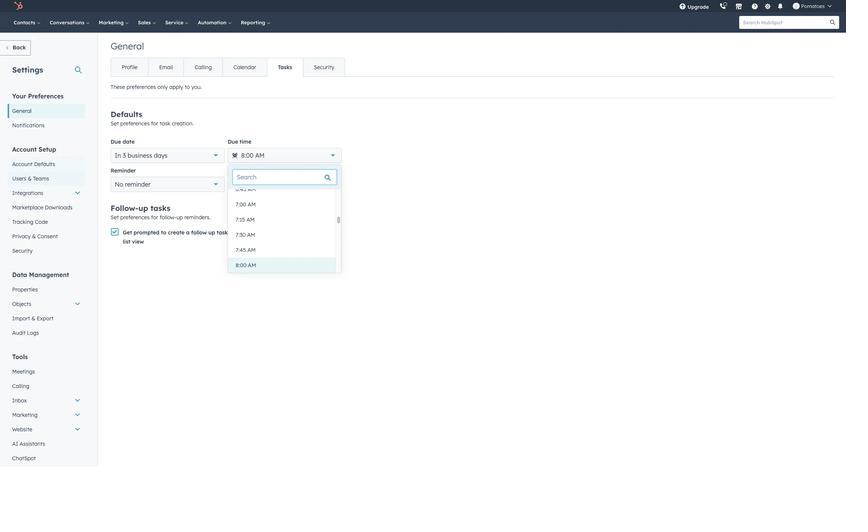 Task type: describe. For each thing, give the bounding box(es) containing it.
calendar
[[234, 64, 256, 71]]

inbox
[[12, 397, 27, 404]]

from
[[314, 229, 326, 236]]

export
[[37, 315, 53, 322]]

conversations
[[50, 19, 86, 25]]

reminder
[[111, 167, 136, 174]]

search button
[[827, 16, 840, 29]]

Search HubSpot search field
[[740, 16, 833, 29]]

account for account defaults
[[12, 161, 33, 168]]

view
[[132, 238, 144, 245]]

account setup element
[[8, 145, 85, 258]]

follow-
[[111, 203, 139, 213]]

for inside follow-up tasks set preferences for follow-up reminders.
[[151, 214, 158, 221]]

security inside account setup element
[[12, 248, 33, 254]]

7:30 am
[[236, 232, 255, 238]]

for inside defaults set preferences for task creation.
[[151, 120, 158, 127]]

due time
[[228, 138, 252, 145]]

website button
[[8, 423, 85, 437]]

pomatoes button
[[789, 0, 837, 12]]

general link
[[8, 104, 85, 118]]

back
[[13, 44, 26, 51]]

business
[[128, 152, 152, 159]]

these preferences only apply to you.
[[111, 84, 202, 91]]

reporting
[[241, 19, 267, 25]]

preferences inside defaults set preferences for task creation.
[[120, 120, 150, 127]]

audit logs link
[[8, 326, 85, 340]]

data management element
[[8, 271, 85, 340]]

teams
[[33, 175, 49, 182]]

follow
[[191, 229, 207, 236]]

task inside defaults set preferences for task creation.
[[160, 120, 170, 127]]

0 vertical spatial time
[[240, 138, 252, 145]]

due for due date
[[111, 138, 121, 145]]

email
[[159, 64, 173, 71]]

integrations button
[[8, 186, 85, 200]]

7:30
[[236, 232, 246, 238]]

marketplaces button
[[731, 0, 747, 12]]

& for export
[[31, 315, 35, 322]]

hubspot image
[[14, 2, 23, 11]]

marketplace downloads
[[12, 204, 73, 211]]

days
[[154, 152, 168, 159]]

privacy
[[12, 233, 31, 240]]

import & export link
[[8, 311, 85, 326]]

am for 7:45 am "button"
[[248, 247, 256, 254]]

your
[[12, 92, 26, 100]]

8:00 inside dropdown button
[[241, 152, 254, 159]]

notifications image
[[777, 3, 784, 10]]

7:00
[[236, 201, 246, 208]]

management
[[29, 271, 69, 279]]

am for the 6:45 am button
[[248, 186, 256, 193]]

follow-
[[160, 214, 177, 221]]

inbox button
[[8, 394, 85, 408]]

calling icon image
[[720, 3, 727, 10]]

integrations
[[12, 190, 43, 197]]

list
[[123, 238, 130, 245]]

tasks link
[[267, 58, 303, 76]]

upgrade
[[688, 4, 709, 10]]

tracking code link
[[8, 215, 85, 229]]

1 horizontal spatial marketing
[[99, 19, 125, 25]]

6:45 am
[[236, 186, 256, 193]]

in 3 business days
[[115, 152, 168, 159]]

code
[[35, 219, 48, 226]]

3
[[123, 152, 126, 159]]

8:00 inside button
[[236, 262, 247, 269]]

these
[[111, 84, 125, 91]]

meetings
[[12, 369, 35, 375]]

due for due time
[[228, 138, 238, 145]]

pomatoes
[[802, 3, 825, 9]]

your preferences
[[12, 92, 64, 100]]

to inside 'get prompted to create a follow up task every time you complete a task from a list view'
[[161, 229, 166, 236]]

& for teams
[[28, 175, 32, 182]]

properties link
[[8, 283, 85, 297]]

objects
[[12, 301, 31, 308]]

set inside follow-up tasks set preferences for follow-up reminders.
[[111, 214, 119, 221]]

6:45 am button
[[228, 182, 336, 197]]

email link
[[148, 58, 184, 76]]

profile
[[122, 64, 138, 71]]

marketplace downloads link
[[8, 200, 85, 215]]

0 horizontal spatial security link
[[8, 244, 85, 258]]

0 vertical spatial up
[[139, 203, 148, 213]]

0 horizontal spatial calling link
[[8, 379, 85, 394]]

menu containing pomatoes
[[674, 0, 837, 12]]

prompted
[[134, 229, 160, 236]]

automation
[[198, 19, 228, 25]]

7:45
[[236, 247, 246, 254]]

properties
[[12, 286, 38, 293]]

7:00 am
[[236, 201, 256, 208]]

Search search field
[[233, 170, 337, 185]]

hubspot link
[[9, 2, 29, 11]]

privacy & consent
[[12, 233, 58, 240]]

ai
[[12, 441, 18, 448]]

data management
[[12, 271, 69, 279]]

7:45 am
[[236, 247, 256, 254]]

grid grid
[[228, 182, 342, 273]]

due date
[[111, 138, 135, 145]]

sales
[[138, 19, 152, 25]]

your preferences element
[[8, 92, 85, 133]]

tools
[[12, 353, 28, 361]]

8:00 am inside dropdown button
[[241, 152, 265, 159]]

you
[[259, 229, 269, 236]]

7:00 am button
[[228, 197, 336, 212]]

1 horizontal spatial to
[[185, 84, 190, 91]]

notifications button
[[774, 0, 787, 12]]

upgrade image
[[680, 3, 686, 10]]

account for account setup
[[12, 146, 37, 153]]

logs
[[27, 330, 39, 337]]

defaults inside account setup element
[[34, 161, 55, 168]]

in
[[115, 152, 121, 159]]

tools element
[[8, 353, 85, 466]]



Task type: vqa. For each thing, say whether or not it's contained in the screenshot.
Due time
yes



Task type: locate. For each thing, give the bounding box(es) containing it.
up left tasks
[[139, 203, 148, 213]]

account
[[12, 146, 37, 153], [12, 161, 33, 168]]

preferences up date
[[120, 120, 150, 127]]

every
[[230, 229, 244, 236]]

objects button
[[8, 297, 85, 311]]

6:45
[[236, 186, 246, 193]]

0 vertical spatial 8:00 am
[[241, 152, 265, 159]]

general inside your preferences element
[[12, 108, 32, 114]]

7:15 am button
[[228, 212, 336, 227]]

settings link
[[763, 2, 773, 10]]

1 vertical spatial up
[[177, 214, 183, 221]]

navigation
[[111, 58, 345, 77]]

account up account defaults
[[12, 146, 37, 153]]

2 set from the top
[[111, 214, 119, 221]]

1 vertical spatial 8:00 am
[[236, 262, 256, 269]]

service link
[[161, 12, 193, 33]]

calling link down meetings
[[8, 379, 85, 394]]

set down follow-
[[111, 214, 119, 221]]

0 horizontal spatial to
[[161, 229, 166, 236]]

menu item
[[715, 0, 716, 12]]

consent
[[37, 233, 58, 240]]

due
[[111, 138, 121, 145], [228, 138, 238, 145]]

0 vertical spatial preferences
[[127, 84, 156, 91]]

no reminder
[[115, 181, 151, 188]]

1 horizontal spatial security
[[314, 64, 334, 71]]

calling icon button
[[717, 1, 730, 11]]

preferences
[[28, 92, 64, 100]]

defaults up users & teams link
[[34, 161, 55, 168]]

8:00 down due time
[[241, 152, 254, 159]]

am right 6:45
[[248, 186, 256, 193]]

1 vertical spatial set
[[111, 214, 119, 221]]

am inside dropdown button
[[255, 152, 265, 159]]

am down 7:45 am
[[248, 262, 256, 269]]

setup
[[39, 146, 56, 153]]

1 vertical spatial for
[[151, 214, 158, 221]]

& for consent
[[32, 233, 36, 240]]

date
[[123, 138, 135, 145]]

calling
[[195, 64, 212, 71], [12, 383, 29, 390]]

task left from
[[301, 229, 312, 236]]

2 vertical spatial preferences
[[120, 214, 150, 221]]

task left creation.
[[160, 120, 170, 127]]

settings image
[[765, 3, 771, 10]]

2 vertical spatial &
[[31, 315, 35, 322]]

users
[[12, 175, 26, 182]]

marketing left sales on the left of page
[[99, 19, 125, 25]]

1 vertical spatial security
[[12, 248, 33, 254]]

2 horizontal spatial up
[[209, 229, 215, 236]]

am
[[255, 152, 265, 159], [248, 186, 256, 193], [248, 201, 256, 208], [247, 216, 255, 223], [247, 232, 255, 238], [248, 247, 256, 254], [248, 262, 256, 269]]

7:15
[[236, 216, 245, 223]]

a left follow
[[186, 229, 190, 236]]

1 vertical spatial to
[[161, 229, 166, 236]]

am for 7:15 am button
[[247, 216, 255, 223]]

security
[[314, 64, 334, 71], [12, 248, 33, 254]]

1 horizontal spatial security link
[[303, 58, 345, 76]]

8:00 am inside button
[[236, 262, 256, 269]]

tyler black image
[[793, 3, 800, 10]]

0 horizontal spatial calling
[[12, 383, 29, 390]]

0 vertical spatial security link
[[303, 58, 345, 76]]

calling inside tools element
[[12, 383, 29, 390]]

0 vertical spatial calling
[[195, 64, 212, 71]]

chatspot
[[12, 455, 36, 462]]

1 horizontal spatial task
[[217, 229, 228, 236]]

2 for from the top
[[151, 214, 158, 221]]

am for 8:00 am button
[[248, 262, 256, 269]]

1 horizontal spatial calling
[[195, 64, 212, 71]]

1 due from the left
[[111, 138, 121, 145]]

0 vertical spatial account
[[12, 146, 37, 153]]

1 vertical spatial calling link
[[8, 379, 85, 394]]

general up profile link
[[111, 40, 144, 52]]

am right 7:15
[[247, 216, 255, 223]]

chatspot link
[[8, 451, 85, 466]]

menu
[[674, 0, 837, 12]]

time inside 'get prompted to create a follow up task every time you complete a task from a list view'
[[246, 229, 257, 236]]

2 due from the left
[[228, 138, 238, 145]]

preferences inside follow-up tasks set preferences for follow-up reminders.
[[120, 214, 150, 221]]

help button
[[749, 0, 762, 12]]

& inside data management element
[[31, 315, 35, 322]]

marketplaces image
[[736, 3, 743, 10]]

2 vertical spatial up
[[209, 229, 215, 236]]

& right privacy
[[32, 233, 36, 240]]

for down tasks
[[151, 214, 158, 221]]

1 vertical spatial account
[[12, 161, 33, 168]]

0 horizontal spatial marketing
[[12, 412, 38, 419]]

1 vertical spatial preferences
[[120, 120, 150, 127]]

am for 7:00 am button
[[248, 201, 256, 208]]

contacts
[[14, 19, 37, 25]]

8:00 am button
[[228, 148, 342, 163]]

reporting link
[[236, 12, 275, 33]]

0 vertical spatial set
[[111, 120, 119, 127]]

security link
[[303, 58, 345, 76], [8, 244, 85, 258]]

task left every
[[217, 229, 228, 236]]

defaults inside defaults set preferences for task creation.
[[111, 110, 142, 119]]

3 a from the left
[[328, 229, 331, 236]]

a right complete
[[296, 229, 300, 236]]

0 vertical spatial for
[[151, 120, 158, 127]]

complete
[[270, 229, 295, 236]]

2 horizontal spatial a
[[328, 229, 331, 236]]

0 horizontal spatial defaults
[[34, 161, 55, 168]]

to left create
[[161, 229, 166, 236]]

up up create
[[177, 214, 183, 221]]

calling for the rightmost calling link
[[195, 64, 212, 71]]

& inside 'link'
[[32, 233, 36, 240]]

1 vertical spatial 8:00
[[236, 262, 247, 269]]

calling for left calling link
[[12, 383, 29, 390]]

1 horizontal spatial up
[[177, 214, 183, 221]]

0 vertical spatial general
[[111, 40, 144, 52]]

downloads
[[45, 204, 73, 211]]

8:00 down 7:45
[[236, 262, 247, 269]]

data
[[12, 271, 27, 279]]

account setup
[[12, 146, 56, 153]]

marketing inside button
[[12, 412, 38, 419]]

0 horizontal spatial due
[[111, 138, 121, 145]]

1 vertical spatial &
[[32, 233, 36, 240]]

1 horizontal spatial general
[[111, 40, 144, 52]]

1 vertical spatial time
[[246, 229, 257, 236]]

to left you.
[[185, 84, 190, 91]]

account defaults link
[[8, 157, 85, 172]]

&
[[28, 175, 32, 182], [32, 233, 36, 240], [31, 315, 35, 322]]

apply
[[169, 84, 183, 91]]

calling link up you.
[[184, 58, 223, 76]]

set inside defaults set preferences for task creation.
[[111, 120, 119, 127]]

a right from
[[328, 229, 331, 236]]

1 vertical spatial defaults
[[34, 161, 55, 168]]

import
[[12, 315, 30, 322]]

calendar link
[[223, 58, 267, 76]]

1 horizontal spatial a
[[296, 229, 300, 236]]

1 for from the top
[[151, 120, 158, 127]]

navigation containing profile
[[111, 58, 345, 77]]

time
[[240, 138, 252, 145], [246, 229, 257, 236]]

calling up you.
[[195, 64, 212, 71]]

8:00 am down 7:45 am
[[236, 262, 256, 269]]

am inside "button"
[[248, 247, 256, 254]]

am right 7:30
[[247, 232, 255, 238]]

conversations link
[[45, 12, 94, 33]]

0 horizontal spatial a
[[186, 229, 190, 236]]

general down your on the left of page
[[12, 108, 32, 114]]

preferences left only
[[127, 84, 156, 91]]

you.
[[191, 84, 202, 91]]

automation link
[[193, 12, 236, 33]]

0 horizontal spatial general
[[12, 108, 32, 114]]

profile link
[[111, 58, 148, 76]]

account defaults
[[12, 161, 55, 168]]

8:00 am button
[[228, 258, 336, 273]]

1 a from the left
[[186, 229, 190, 236]]

calling up inbox
[[12, 383, 29, 390]]

ai assistants
[[12, 441, 45, 448]]

0 vertical spatial marketing
[[99, 19, 125, 25]]

am up the search search field
[[255, 152, 265, 159]]

preferences down follow-
[[120, 214, 150, 221]]

0 horizontal spatial up
[[139, 203, 148, 213]]

1 horizontal spatial due
[[228, 138, 238, 145]]

0 vertical spatial to
[[185, 84, 190, 91]]

1 vertical spatial security link
[[8, 244, 85, 258]]

notifications
[[12, 122, 45, 129]]

reminders.
[[185, 214, 211, 221]]

set up due date
[[111, 120, 119, 127]]

audit logs
[[12, 330, 39, 337]]

create
[[168, 229, 185, 236]]

tasks
[[151, 203, 171, 213]]

follow-up tasks set preferences for follow-up reminders.
[[111, 203, 211, 221]]

contacts link
[[9, 12, 45, 33]]

up inside 'get prompted to create a follow up task every time you complete a task from a list view'
[[209, 229, 215, 236]]

in 3 business days button
[[111, 148, 225, 163]]

1 vertical spatial calling
[[12, 383, 29, 390]]

import & export
[[12, 315, 53, 322]]

audit
[[12, 330, 25, 337]]

am right "7:00" at the top
[[248, 201, 256, 208]]

0 vertical spatial 8:00
[[241, 152, 254, 159]]

notifications link
[[8, 118, 85, 133]]

sales link
[[134, 12, 161, 33]]

0 vertical spatial &
[[28, 175, 32, 182]]

& right users
[[28, 175, 32, 182]]

set
[[111, 120, 119, 127], [111, 214, 119, 221]]

1 vertical spatial general
[[12, 108, 32, 114]]

tracking
[[12, 219, 33, 226]]

1 horizontal spatial defaults
[[111, 110, 142, 119]]

defaults
[[111, 110, 142, 119], [34, 161, 55, 168]]

8:00
[[241, 152, 254, 159], [236, 262, 247, 269]]

back link
[[0, 40, 31, 56]]

service
[[165, 19, 185, 25]]

get prompted to create a follow up task every time you complete a task from a list view
[[123, 229, 331, 245]]

1 account from the top
[[12, 146, 37, 153]]

ai assistants link
[[8, 437, 85, 451]]

calling link
[[184, 58, 223, 76], [8, 379, 85, 394]]

am for 7:30 am button
[[247, 232, 255, 238]]

2 account from the top
[[12, 161, 33, 168]]

up right follow
[[209, 229, 215, 236]]

account up users
[[12, 161, 33, 168]]

assistants
[[20, 441, 45, 448]]

2 horizontal spatial task
[[301, 229, 312, 236]]

defaults up date
[[111, 110, 142, 119]]

for left creation.
[[151, 120, 158, 127]]

2 a from the left
[[296, 229, 300, 236]]

1 horizontal spatial calling link
[[184, 58, 223, 76]]

am right 7:45
[[248, 247, 256, 254]]

7:15 am
[[236, 216, 255, 223]]

0 vertical spatial security
[[314, 64, 334, 71]]

0 horizontal spatial security
[[12, 248, 33, 254]]

8:00 am down due time
[[241, 152, 265, 159]]

search image
[[831, 20, 836, 25]]

& left export in the bottom left of the page
[[31, 315, 35, 322]]

1 vertical spatial marketing
[[12, 412, 38, 419]]

0 vertical spatial defaults
[[111, 110, 142, 119]]

marketing up website
[[12, 412, 38, 419]]

1 set from the top
[[111, 120, 119, 127]]

7:30 am button
[[228, 227, 336, 243]]

0 vertical spatial calling link
[[184, 58, 223, 76]]

help image
[[752, 3, 759, 10]]

0 horizontal spatial task
[[160, 120, 170, 127]]

up
[[139, 203, 148, 213], [177, 214, 183, 221], [209, 229, 215, 236]]



